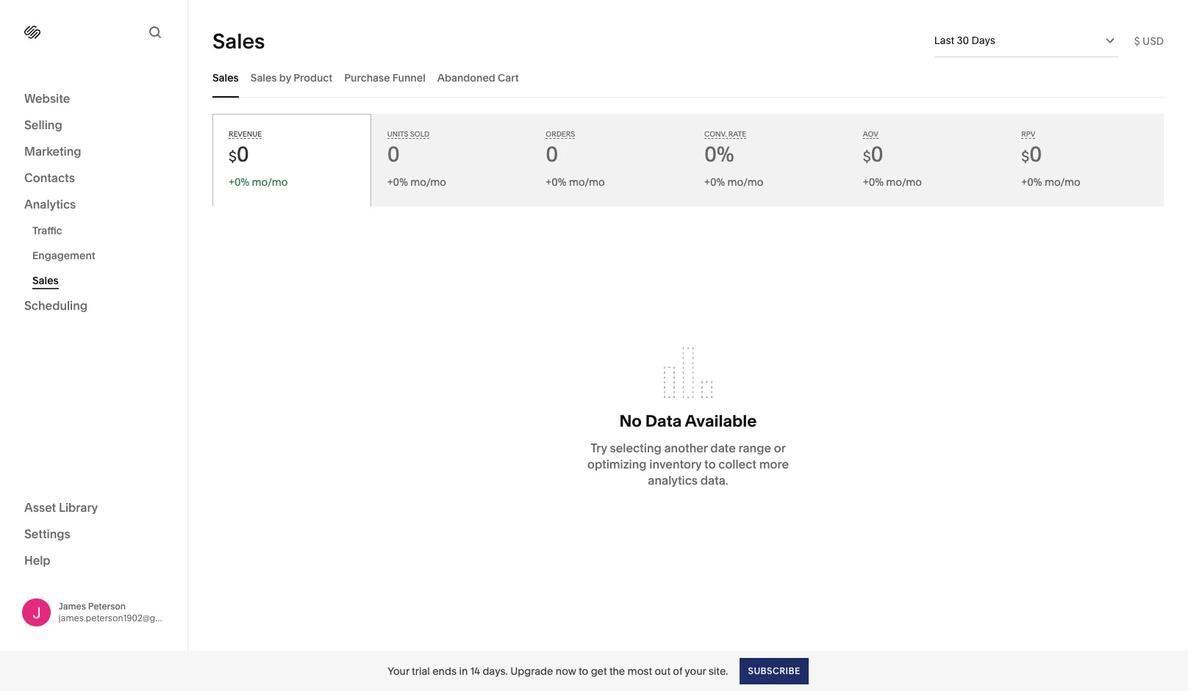 Task type: describe. For each thing, give the bounding box(es) containing it.
0 for rpv
[[1030, 142, 1042, 167]]

last 30 days
[[934, 34, 996, 47]]

0% mo/mo for aov
[[869, 176, 922, 189]]

contacts
[[24, 171, 75, 185]]

mo/mo inside orders 0 0% mo/mo
[[569, 176, 605, 189]]

inventory
[[650, 457, 702, 472]]

asset
[[24, 500, 56, 515]]

0 for aov
[[871, 142, 884, 167]]

$ for revenue
[[229, 149, 237, 165]]

abandoned cart
[[437, 71, 519, 84]]

tab list containing sales
[[212, 57, 1164, 98]]

rpv
[[1022, 130, 1035, 138]]

another
[[664, 441, 708, 456]]

in
[[459, 665, 468, 678]]

0% inside units sold 0 0% mo/mo
[[393, 176, 408, 189]]

0 for revenue
[[237, 142, 249, 167]]

selecting
[[610, 441, 662, 456]]

purchase
[[344, 71, 390, 84]]

website link
[[24, 90, 163, 108]]

james
[[58, 601, 86, 612]]

by
[[279, 71, 291, 84]]

revenue
[[229, 130, 262, 138]]

$ 0 for revenue
[[229, 142, 249, 167]]

conv. rate 0%
[[704, 130, 746, 167]]

your trial ends in 14 days. upgrade now to get the most out of your site.
[[388, 665, 728, 678]]

mo/mo inside units sold 0 0% mo/mo
[[410, 176, 446, 189]]

conv.
[[704, 130, 727, 138]]

$ left usd
[[1134, 34, 1140, 47]]

more
[[759, 457, 789, 472]]

0% inside 'conv. rate 0%'
[[704, 142, 734, 167]]

to for inventory
[[704, 457, 716, 472]]

upgrade
[[510, 665, 553, 678]]

asset library
[[24, 500, 98, 515]]

traffic link
[[32, 218, 171, 243]]

mo/mo for revenue
[[252, 176, 288, 189]]

30
[[957, 34, 969, 47]]

most
[[628, 665, 652, 678]]

selling link
[[24, 117, 163, 135]]

product
[[294, 71, 332, 84]]

0 inside orders 0 0% mo/mo
[[546, 142, 558, 167]]

sold
[[410, 130, 430, 138]]

purchase funnel
[[344, 71, 426, 84]]

units
[[387, 130, 408, 138]]

0% down rpv
[[1027, 176, 1042, 189]]

engagement
[[32, 249, 95, 262]]

scheduling
[[24, 299, 88, 313]]

help
[[24, 553, 50, 568]]

asset library link
[[24, 500, 163, 517]]

selling
[[24, 118, 62, 132]]

sales by product
[[251, 71, 332, 84]]

units sold 0 0% mo/mo
[[387, 130, 446, 189]]

scheduling link
[[24, 298, 163, 315]]

0% down aov
[[869, 176, 884, 189]]

james.peterson1902@gmail.com
[[58, 613, 194, 624]]

of
[[673, 665, 683, 678]]

subscribe
[[748, 666, 801, 677]]

usd
[[1143, 34, 1164, 47]]

range
[[739, 441, 771, 456]]

subscribe button
[[740, 658, 809, 685]]

no
[[620, 411, 642, 431]]

abandoned cart button
[[437, 57, 519, 98]]

optimizing
[[587, 457, 647, 472]]



Task type: locate. For each thing, give the bounding box(es) containing it.
marketing link
[[24, 143, 163, 161]]

$
[[1134, 34, 1140, 47], [229, 149, 237, 165], [863, 149, 871, 165], [1022, 149, 1030, 165]]

aov
[[863, 130, 878, 138]]

0 down rpv
[[1030, 142, 1042, 167]]

website
[[24, 91, 70, 106]]

peterson
[[88, 601, 126, 612]]

get
[[591, 665, 607, 678]]

ends
[[432, 665, 457, 678]]

analytics
[[24, 197, 76, 212]]

james peterson james.peterson1902@gmail.com
[[58, 601, 194, 624]]

$ 0 for aov
[[863, 142, 884, 167]]

collect
[[719, 457, 757, 472]]

4 mo/mo from the left
[[728, 176, 763, 189]]

settings link
[[24, 526, 163, 544]]

1 0% mo/mo from the left
[[235, 176, 288, 189]]

0 inside units sold 0 0% mo/mo
[[387, 142, 400, 167]]

4 0% mo/mo from the left
[[1027, 176, 1081, 189]]

0 down units
[[387, 142, 400, 167]]

1 horizontal spatial to
[[704, 457, 716, 472]]

out
[[655, 665, 671, 678]]

$ for aov
[[863, 149, 871, 165]]

2 0% mo/mo from the left
[[710, 176, 763, 189]]

analytics link
[[24, 196, 163, 214]]

14
[[470, 665, 480, 678]]

sales button
[[212, 57, 239, 98]]

or
[[774, 441, 786, 456]]

5 mo/mo from the left
[[886, 176, 922, 189]]

0% mo/mo for rpv
[[1027, 176, 1081, 189]]

mo/mo for conv. rate
[[728, 176, 763, 189]]

0 vertical spatial to
[[704, 457, 716, 472]]

mo/mo for aov
[[886, 176, 922, 189]]

engagement link
[[32, 243, 171, 268]]

3 0% mo/mo from the left
[[869, 176, 922, 189]]

last 30 days button
[[934, 24, 1118, 57]]

1 mo/mo from the left
[[252, 176, 288, 189]]

to inside "try selecting another date range or optimizing inventory to collect more analytics data."
[[704, 457, 716, 472]]

$ usd
[[1134, 34, 1164, 47]]

available
[[685, 411, 757, 431]]

try selecting another date range or optimizing inventory to collect more analytics data.
[[587, 441, 789, 488]]

$ 0 down rpv
[[1022, 142, 1042, 167]]

6 mo/mo from the left
[[1045, 176, 1081, 189]]

sales
[[212, 28, 265, 53], [212, 71, 239, 84], [251, 71, 277, 84], [32, 274, 59, 287]]

sales link
[[32, 268, 171, 293]]

data
[[645, 411, 682, 431]]

mo/mo for rpv
[[1045, 176, 1081, 189]]

tab list
[[212, 57, 1164, 98]]

contacts link
[[24, 170, 163, 187]]

funnel
[[393, 71, 426, 84]]

marketing
[[24, 144, 81, 159]]

orders 0 0% mo/mo
[[546, 130, 605, 189]]

2 $ 0 from the left
[[863, 142, 884, 167]]

last
[[934, 34, 955, 47]]

rate
[[729, 130, 746, 138]]

to left "get"
[[579, 665, 588, 678]]

$ down revenue
[[229, 149, 237, 165]]

0% mo/mo down 'conv. rate 0%'
[[710, 176, 763, 189]]

1 $ 0 from the left
[[229, 142, 249, 167]]

$ 0 down aov
[[863, 142, 884, 167]]

0 down revenue
[[237, 142, 249, 167]]

1 0 from the left
[[237, 142, 249, 167]]

$ 0 for rpv
[[1022, 142, 1042, 167]]

no data available
[[620, 411, 757, 431]]

0% inside orders 0 0% mo/mo
[[552, 176, 567, 189]]

date
[[711, 441, 736, 456]]

0 horizontal spatial to
[[579, 665, 588, 678]]

0% down 'conv. rate 0%'
[[710, 176, 725, 189]]

analytics
[[648, 473, 698, 488]]

to for now
[[579, 665, 588, 678]]

0% mo/mo down aov
[[869, 176, 922, 189]]

1 vertical spatial to
[[579, 665, 588, 678]]

4 0 from the left
[[871, 142, 884, 167]]

2 mo/mo from the left
[[410, 176, 446, 189]]

try
[[591, 441, 607, 456]]

traffic
[[32, 224, 62, 237]]

site.
[[709, 665, 728, 678]]

0 horizontal spatial $ 0
[[229, 142, 249, 167]]

your
[[685, 665, 706, 678]]

0 down aov
[[871, 142, 884, 167]]

library
[[59, 500, 98, 515]]

data.
[[701, 473, 728, 488]]

0% down conv.
[[704, 142, 734, 167]]

to
[[704, 457, 716, 472], [579, 665, 588, 678]]

your
[[388, 665, 409, 678]]

mo/mo
[[252, 176, 288, 189], [410, 176, 446, 189], [569, 176, 605, 189], [728, 176, 763, 189], [886, 176, 922, 189], [1045, 176, 1081, 189]]

$ 0 down revenue
[[229, 142, 249, 167]]

0%
[[704, 142, 734, 167], [235, 176, 249, 189], [393, 176, 408, 189], [552, 176, 567, 189], [710, 176, 725, 189], [869, 176, 884, 189], [1027, 176, 1042, 189]]

abandoned
[[437, 71, 495, 84]]

to up "data."
[[704, 457, 716, 472]]

help link
[[24, 553, 50, 569]]

0% mo/mo for conv. rate
[[710, 176, 763, 189]]

days
[[972, 34, 996, 47]]

settings
[[24, 527, 70, 542]]

0% mo/mo down rpv
[[1027, 176, 1081, 189]]

0% down units
[[393, 176, 408, 189]]

0% mo/mo for revenue
[[235, 176, 288, 189]]

sales inside button
[[251, 71, 277, 84]]

3 mo/mo from the left
[[569, 176, 605, 189]]

orders
[[546, 130, 575, 138]]

5 0 from the left
[[1030, 142, 1042, 167]]

now
[[556, 665, 576, 678]]

sales by product button
[[251, 57, 332, 98]]

0% mo/mo
[[235, 176, 288, 189], [710, 176, 763, 189], [869, 176, 922, 189], [1027, 176, 1081, 189]]

trial
[[412, 665, 430, 678]]

0 down orders
[[546, 142, 558, 167]]

purchase funnel button
[[344, 57, 426, 98]]

0% down orders
[[552, 176, 567, 189]]

0% mo/mo down revenue
[[235, 176, 288, 189]]

$ down rpv
[[1022, 149, 1030, 165]]

3 $ 0 from the left
[[1022, 142, 1042, 167]]

$ 0
[[229, 142, 249, 167], [863, 142, 884, 167], [1022, 142, 1042, 167]]

2 horizontal spatial $ 0
[[1022, 142, 1042, 167]]

$ for rpv
[[1022, 149, 1030, 165]]

the
[[609, 665, 625, 678]]

cart
[[498, 71, 519, 84]]

$ down aov
[[863, 149, 871, 165]]

days.
[[483, 665, 508, 678]]

0% down revenue
[[235, 176, 249, 189]]

0
[[237, 142, 249, 167], [387, 142, 400, 167], [546, 142, 558, 167], [871, 142, 884, 167], [1030, 142, 1042, 167]]

1 horizontal spatial $ 0
[[863, 142, 884, 167]]

2 0 from the left
[[387, 142, 400, 167]]

3 0 from the left
[[546, 142, 558, 167]]



Task type: vqa. For each thing, say whether or not it's contained in the screenshot.
first STYLE from the bottom of the page
no



